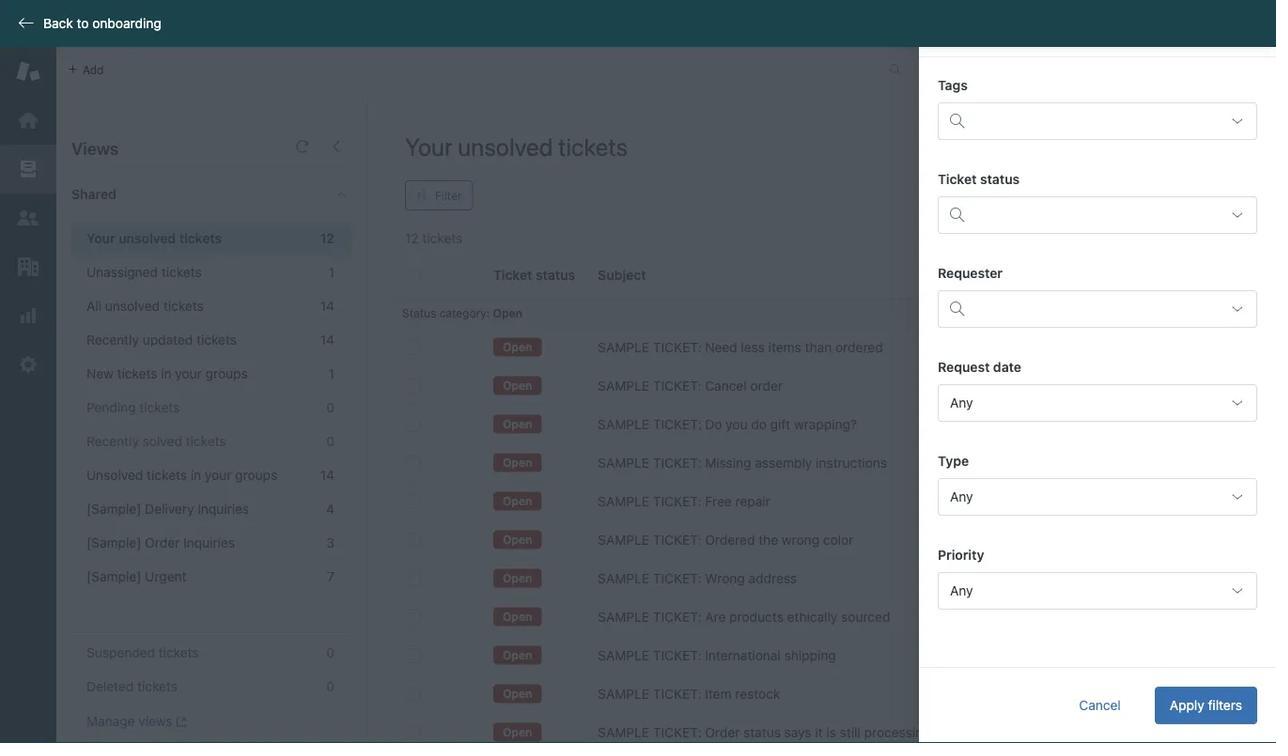 Task type: describe. For each thing, give the bounding box(es) containing it.
apply filters button
[[1155, 687, 1257, 725]]

sample ticket: need less items than ordered
[[598, 340, 883, 355]]

wrapping?
[[794, 417, 857, 432]]

apply
[[1170, 698, 1204, 713]]

[sample] for [sample] urgent
[[86, 569, 141, 585]]

44 for luka jensen
[[1063, 378, 1080, 394]]

priority
[[938, 547, 984, 563]]

[sample] for [sample] order inquiries
[[86, 535, 141, 551]]

shared
[[71, 187, 116, 202]]

0 for deleted tickets
[[326, 679, 335, 694]]

marcus
[[953, 494, 998, 509]]

urge for do
[[1253, 571, 1276, 586]]

restock
[[735, 686, 780, 702]]

jakub
[[953, 455, 990, 471]]

color
[[823, 532, 854, 548]]

instructions
[[816, 455, 887, 471]]

0 vertical spatial unsolved
[[458, 132, 553, 161]]

status category: open
[[402, 306, 522, 320]]

pending tickets
[[86, 400, 180, 415]]

14 for unsolved tickets in your groups
[[320, 468, 335, 483]]

minutes for zhang wei xu
[[1083, 609, 1132, 625]]

date
[[993, 359, 1022, 375]]

0 vertical spatial your
[[405, 132, 452, 161]]

deleted tickets
[[86, 679, 178, 694]]

0 for pending tickets
[[326, 400, 335, 415]]

any for priority
[[950, 583, 973, 599]]

filter dialog
[[919, 0, 1276, 743]]

5 44 minutes ago from the top
[[1063, 686, 1158, 702]]

[sample] delivery inquiries
[[86, 501, 249, 517]]

requester button
[[953, 268, 1033, 285]]

ticket: for cancel
[[653, 378, 702, 394]]

you
[[726, 417, 748, 432]]

international
[[705, 648, 781, 663]]

minutes for luka jensen
[[1083, 378, 1132, 394]]

ram
[[953, 532, 980, 548]]

5 minutes from the top
[[1083, 686, 1132, 702]]

Ticket status field
[[975, 200, 1217, 230]]

requester inside filter dialog
[[938, 265, 1003, 281]]

sample for sample ticket: international shipping
[[598, 648, 649, 663]]

sample for sample ticket: cancel order
[[598, 378, 649, 394]]

row containing sample ticket: order status says it is still processing
[[391, 714, 1276, 743]]

ago for ana oliveira
[[1135, 417, 1158, 432]]

updated
[[143, 332, 193, 348]]

row containing sample ticket: are products ethically sourced
[[391, 598, 1276, 637]]

onboarding
[[92, 16, 161, 31]]

conversations
[[943, 63, 1019, 77]]

back to onboarding link
[[0, 15, 171, 32]]

sample ticket: free repair
[[598, 494, 770, 509]]

open for sample ticket: item restock
[[503, 687, 532, 700]]

sample ticket: do you do gift wrapping?
[[598, 417, 857, 432]]

row containing sample ticket: free repair
[[391, 483, 1276, 521]]

zhang
[[953, 609, 992, 625]]

44 minutes ago for soobin do
[[1063, 571, 1158, 586]]

sample ticket: international shipping link
[[598, 647, 836, 665]]

sample ticket: international shipping
[[598, 648, 836, 663]]

ticket: for free
[[653, 494, 702, 509]]

open for sample ticket: do you do gift wrapping?
[[503, 418, 532, 431]]

filter button
[[405, 180, 473, 211]]

repair
[[735, 494, 770, 509]]

conversations button
[[923, 55, 1062, 85]]

all
[[86, 298, 102, 314]]

do
[[751, 417, 767, 432]]

ticket: for ordered
[[653, 532, 702, 548]]

minutes for ana oliveira
[[1083, 417, 1132, 432]]

groups for unsolved tickets in your groups
[[235, 468, 277, 483]]

manage views link
[[86, 713, 187, 730]]

zhang wei xu
[[953, 609, 1038, 625]]

ordered
[[835, 340, 883, 355]]

sample for sample ticket: need less items than ordered
[[598, 340, 649, 355]]

shared button
[[56, 166, 317, 223]]

in for new
[[161, 366, 172, 382]]

groups for new tickets in your groups
[[205, 366, 248, 382]]

14 for all unsolved tickets
[[320, 298, 335, 314]]

requester inside the requester button
[[953, 268, 1018, 284]]

new
[[86, 366, 114, 382]]

any field for type
[[938, 478, 1257, 516]]

44 minutes ago for luka jensen
[[1063, 378, 1158, 394]]

ticket status
[[938, 172, 1020, 187]]

sample for sample ticket: item restock
[[598, 686, 649, 702]]

sample ticket: are products ethically sourced
[[598, 609, 890, 625]]

inquiries for [sample] order inquiries
[[183, 535, 235, 551]]

[sample] for [sample] delivery inquiries
[[86, 501, 141, 517]]

manage
[[86, 714, 135, 729]]

jakub wójcik
[[953, 455, 1034, 471]]

ticket: for item
[[653, 686, 702, 702]]

request
[[938, 359, 990, 375]]

norm for oliveira
[[1253, 417, 1276, 432]]

sample ticket: wrong address
[[598, 571, 797, 586]]

products
[[729, 609, 784, 625]]

recently updated tickets
[[86, 332, 237, 348]]

zendesk support image
[[16, 59, 40, 84]]

unassigned
[[86, 265, 158, 280]]

3 urge from the top
[[1253, 725, 1276, 741]]

row containing sample ticket: do you do gift wrapping?
[[391, 406, 1276, 444]]

0 horizontal spatial cancel
[[705, 378, 747, 394]]

filter
[[435, 189, 462, 202]]

tags
[[938, 78, 968, 93]]

sample for sample ticket: do you do gift wrapping?
[[598, 417, 649, 432]]

category:
[[439, 306, 490, 320]]

minutes for soobin do
[[1083, 571, 1132, 586]]

type
[[938, 453, 969, 469]]

status
[[402, 306, 436, 320]]

urge for jensen
[[1253, 378, 1276, 394]]

low
[[1253, 609, 1276, 625]]

open for sample ticket: wrong address
[[503, 572, 532, 585]]

ethically
[[787, 609, 838, 625]]

is
[[826, 725, 836, 741]]

5 44 from the top
[[1063, 686, 1080, 702]]

reporting image
[[16, 304, 40, 328]]

open for sample ticket: need less items than ordered
[[503, 340, 532, 354]]

6 minutes from the top
[[1083, 725, 1132, 741]]

tags element
[[938, 102, 1257, 140]]

sample ticket: need less items than ordered row
[[391, 328, 1276, 367]]

than
[[805, 340, 832, 355]]

sample for sample ticket: are products ethically sourced
[[598, 609, 649, 625]]

ticket status element
[[938, 196, 1257, 234]]

5 ago from the top
[[1135, 686, 1158, 702]]

1 vertical spatial your unsolved tickets
[[86, 231, 222, 246]]

any field for request date
[[938, 384, 1257, 422]]

views
[[71, 138, 119, 158]]

4
[[326, 501, 335, 517]]

sample ticket: wrong address link
[[598, 569, 797, 588]]

views image
[[16, 157, 40, 181]]

sample ticket: order status says it is still processing
[[598, 725, 931, 741]]

shipping
[[784, 648, 836, 663]]

solved
[[143, 434, 182, 449]]

any for request date
[[950, 395, 973, 411]]

inquiries for [sample] delivery inquiries
[[198, 501, 249, 517]]

request date
[[938, 359, 1022, 375]]

sample ticket: are products ethically sourced link
[[598, 608, 890, 627]]

sample ticket: ordered the wrong color link
[[598, 531, 854, 550]]

1 for unassigned tickets
[[329, 265, 335, 280]]

are
[[705, 609, 726, 625]]

row containing sample ticket: cancel order
[[391, 367, 1276, 406]]

sample ticket: missing assembly instructions
[[598, 455, 887, 471]]

all unsolved tickets
[[86, 298, 204, 314]]

main element
[[0, 47, 56, 743]]

sample ticket: cancel order link
[[598, 377, 783, 396]]

status inside filter dialog
[[980, 172, 1020, 187]]

ago for soobin do
[[1135, 571, 1158, 586]]

any for type
[[950, 489, 973, 505]]

deleted
[[86, 679, 134, 694]]

says
[[784, 725, 812, 741]]

wójcik
[[994, 455, 1034, 471]]

processing
[[864, 725, 931, 741]]

7
[[327, 569, 335, 585]]

sample ticket: ordered the wrong color
[[598, 532, 854, 548]]

item
[[705, 686, 732, 702]]

collapse views pane image
[[329, 139, 344, 154]]

norm for allen
[[1253, 494, 1276, 509]]

sample ticket: cancel order
[[598, 378, 783, 394]]

ago for luka jensen
[[1135, 378, 1158, 394]]

recently for recently updated tickets
[[86, 332, 139, 348]]



Task type: vqa. For each thing, say whether or not it's contained in the screenshot.


Task type: locate. For each thing, give the bounding box(es) containing it.
any down luka
[[950, 395, 973, 411]]

0 vertical spatial 14
[[320, 298, 335, 314]]

4 row from the top
[[391, 483, 1276, 521]]

8 ticket: from the top
[[653, 609, 702, 625]]

sample for sample ticket: wrong address
[[598, 571, 649, 586]]

44 for ana oliveira
[[1063, 417, 1080, 432]]

organizations image
[[16, 255, 40, 279]]

tickets
[[558, 132, 628, 161], [179, 231, 222, 246], [161, 265, 202, 280], [163, 298, 204, 314], [197, 332, 237, 348], [117, 366, 157, 382], [139, 400, 180, 415], [186, 434, 226, 449], [147, 468, 187, 483], [159, 645, 199, 661], [137, 679, 178, 694]]

1 for new tickets in your groups
[[329, 366, 335, 382]]

2 44 from the top
[[1063, 417, 1080, 432]]

ticket: for are
[[653, 609, 702, 625]]

0 for recently solved tickets
[[326, 434, 335, 449]]

ticket: for international
[[653, 648, 702, 663]]

1 norm from the top
[[1253, 417, 1276, 432]]

sourced
[[841, 609, 890, 625]]

free
[[705, 494, 732, 509]]

unsolved
[[86, 468, 143, 483]]

0
[[326, 400, 335, 415], [326, 434, 335, 449], [326, 645, 335, 661], [326, 679, 335, 694]]

wei
[[996, 609, 1018, 625]]

1 horizontal spatial status
[[980, 172, 1020, 187]]

1 1 from the top
[[329, 265, 335, 280]]

2 [sample] from the top
[[86, 535, 141, 551]]

0 vertical spatial status
[[980, 172, 1020, 187]]

2 44 minutes ago from the top
[[1063, 417, 1158, 432]]

subject
[[598, 267, 646, 283]]

4 0 from the top
[[326, 679, 335, 694]]

1 vertical spatial your
[[86, 231, 115, 246]]

sample ticket: do you do gift wrapping? link
[[598, 415, 857, 434]]

ticket: inside row
[[653, 340, 702, 355]]

new tickets in your groups
[[86, 366, 248, 382]]

0 horizontal spatial your unsolved tickets
[[86, 231, 222, 246]]

44 minutes ago for ana oliveira
[[1063, 417, 1158, 432]]

open inside the "sample ticket: international shipping" row
[[503, 649, 532, 662]]

sample for sample ticket: ordered the wrong color
[[598, 532, 649, 548]]

1 vertical spatial 14
[[320, 332, 335, 348]]

ticket: left the wrong
[[653, 571, 702, 586]]

sample ticket: order status says it is still processing link
[[598, 724, 931, 742]]

ago for zhang wei xu
[[1135, 609, 1158, 625]]

1 ticket: from the top
[[653, 340, 702, 355]]

your up the [sample] delivery inquiries
[[205, 468, 232, 483]]

still
[[840, 725, 861, 741]]

3 minutes from the top
[[1083, 571, 1132, 586]]

luka jensen
[[953, 378, 1029, 394]]

5 sample from the top
[[598, 494, 649, 509]]

3 44 from the top
[[1063, 571, 1080, 586]]

ago
[[1135, 378, 1158, 394], [1135, 417, 1158, 432], [1135, 571, 1158, 586], [1135, 609, 1158, 625], [1135, 686, 1158, 702], [1135, 725, 1158, 741]]

items
[[768, 340, 801, 355]]

recently up new
[[86, 332, 139, 348]]

3 any from the top
[[950, 583, 973, 599]]

1 horizontal spatial your
[[205, 468, 232, 483]]

soobin
[[953, 571, 996, 586]]

sample ticket: free repair link
[[598, 492, 770, 511]]

[sample]
[[86, 501, 141, 517], [86, 535, 141, 551], [86, 569, 141, 585]]

6 sample from the top
[[598, 532, 649, 548]]

delivery
[[145, 501, 194, 517]]

6 row from the top
[[391, 560, 1276, 598]]

your unsolved tickets up unassigned tickets
[[86, 231, 222, 246]]

your unsolved tickets up filter
[[405, 132, 628, 161]]

8 sample from the top
[[598, 609, 649, 625]]

sample ticket: item restock link
[[598, 685, 780, 704]]

customers image
[[16, 206, 40, 230]]

your
[[405, 132, 452, 161], [86, 231, 115, 246]]

1 vertical spatial urge
[[1253, 571, 1276, 586]]

0 horizontal spatial status
[[743, 725, 781, 741]]

1 vertical spatial [sample]
[[86, 535, 141, 551]]

1 vertical spatial your
[[205, 468, 232, 483]]

1 horizontal spatial your
[[405, 132, 452, 161]]

5 row from the top
[[391, 521, 1276, 560]]

ticket: left "are" in the bottom right of the page
[[653, 609, 702, 625]]

ticket: for need
[[653, 340, 702, 355]]

recently
[[86, 332, 139, 348], [86, 434, 139, 449]]

9 ticket: from the top
[[653, 648, 702, 663]]

status
[[980, 172, 1020, 187], [743, 725, 781, 741]]

3 sample from the top
[[598, 417, 649, 432]]

cancel up the sample ticket: do you do gift wrapping?
[[705, 378, 747, 394]]

unsolved tickets in your groups
[[86, 468, 277, 483]]

minutes
[[1083, 378, 1132, 394], [1083, 417, 1132, 432], [1083, 571, 1132, 586], [1083, 609, 1132, 625], [1083, 686, 1132, 702], [1083, 725, 1132, 741]]

any
[[950, 395, 973, 411], [950, 489, 973, 505], [950, 583, 973, 599]]

2 vertical spatial any
[[950, 583, 973, 599]]

do right "soobin"
[[999, 571, 1016, 586]]

1 44 from the top
[[1063, 378, 1080, 394]]

row containing sample ticket: wrong address
[[391, 560, 1276, 598]]

to
[[77, 16, 89, 31]]

the
[[759, 532, 778, 548]]

open for sample ticket: free repair
[[503, 495, 532, 508]]

ticket: up "sample ticket: cancel order"
[[653, 340, 702, 355]]

[sample] up the [sample] urgent
[[86, 535, 141, 551]]

ticket: for do
[[653, 417, 702, 432]]

9 row from the top
[[391, 714, 1276, 743]]

your for new tickets in your groups
[[175, 366, 202, 382]]

2 vertical spatial [sample]
[[86, 569, 141, 585]]

sample
[[598, 340, 649, 355], [598, 378, 649, 394], [598, 417, 649, 432], [598, 455, 649, 471], [598, 494, 649, 509], [598, 532, 649, 548], [598, 571, 649, 586], [598, 609, 649, 625], [598, 648, 649, 663], [598, 686, 649, 702], [598, 725, 649, 741]]

sample ticket: missing assembly instructions link
[[598, 454, 887, 473]]

6 ago from the top
[[1135, 725, 1158, 741]]

1 sample from the top
[[598, 340, 649, 355]]

carlos
[[953, 725, 992, 741]]

it
[[815, 725, 823, 741]]

1 vertical spatial status
[[743, 725, 781, 741]]

2 ticket: from the top
[[653, 378, 702, 394]]

[sample] down unsolved
[[86, 501, 141, 517]]

0 horizontal spatial order
[[145, 535, 180, 551]]

unsolved down unassigned
[[105, 298, 160, 314]]

12
[[320, 231, 335, 246]]

missing
[[705, 455, 751, 471]]

your down updated
[[175, 366, 202, 382]]

7 ticket: from the top
[[653, 571, 702, 586]]

sample inside row
[[598, 648, 649, 663]]

11 ticket: from the top
[[653, 725, 702, 741]]

3 44 minutes ago from the top
[[1063, 571, 1158, 586]]

2 ago from the top
[[1135, 417, 1158, 432]]

2 vertical spatial any field
[[938, 572, 1257, 610]]

order up urgent
[[145, 535, 180, 551]]

2 urge from the top
[[1253, 571, 1276, 586]]

pending
[[86, 400, 136, 415]]

ticket: left item
[[653, 686, 702, 702]]

row containing sample ticket: item restock
[[391, 675, 1276, 714]]

1 any field from the top
[[938, 384, 1257, 422]]

[sample] order inquiries
[[86, 535, 235, 551]]

2 norm from the top
[[1253, 494, 1276, 509]]

3 norm from the top
[[1253, 686, 1276, 702]]

your up unassigned
[[86, 231, 115, 246]]

0 vertical spatial groups
[[205, 366, 248, 382]]

3 ago from the top
[[1135, 571, 1158, 586]]

0 horizontal spatial in
[[161, 366, 172, 382]]

1 vertical spatial any
[[950, 489, 973, 505]]

unsolved up unassigned tickets
[[119, 231, 176, 246]]

xu
[[1022, 609, 1038, 625]]

ticket: left free
[[653, 494, 702, 509]]

1 horizontal spatial in
[[191, 468, 201, 483]]

1 44 minutes ago from the top
[[1063, 378, 1158, 394]]

0 vertical spatial any
[[950, 395, 973, 411]]

refresh views pane image
[[295, 139, 310, 154]]

1 vertical spatial 1
[[329, 366, 335, 382]]

ticket: for missing
[[653, 455, 702, 471]]

sample ticket: international shipping row
[[391, 637, 1276, 675]]

assembly
[[755, 455, 812, 471]]

4 sample from the top
[[598, 455, 649, 471]]

ticket: for wrong
[[653, 571, 702, 586]]

soobin do
[[953, 571, 1016, 586]]

3 ticket: from the top
[[653, 417, 702, 432]]

groups
[[205, 366, 248, 382], [235, 468, 277, 483]]

sample inside row
[[598, 340, 649, 355]]

0 vertical spatial recently
[[86, 332, 139, 348]]

open for sample ticket: ordered the wrong color
[[503, 533, 532, 546]]

1 vertical spatial cancel
[[1079, 698, 1121, 713]]

requester
[[938, 265, 1003, 281], [953, 268, 1018, 284]]

2 vertical spatial unsolved
[[105, 298, 160, 314]]

3 14 from the top
[[320, 468, 335, 483]]

2 minutes from the top
[[1083, 417, 1132, 432]]

do left you
[[705, 417, 722, 432]]

jensen
[[986, 378, 1029, 394]]

6 ticket: from the top
[[653, 532, 702, 548]]

ticket: up the sample ticket: do you do gift wrapping?
[[653, 378, 702, 394]]

in down updated
[[161, 366, 172, 382]]

1 any from the top
[[950, 395, 973, 411]]

2 any from the top
[[950, 489, 973, 505]]

3 0 from the top
[[326, 645, 335, 661]]

inquiries down delivery
[[183, 535, 235, 551]]

manage views
[[86, 714, 172, 729]]

unsolved up filter
[[458, 132, 553, 161]]

sample for sample ticket: missing assembly instructions
[[598, 455, 649, 471]]

open for sample ticket: are products ethically sourced
[[503, 610, 532, 623]]

ticket: down sample ticket: cancel order link
[[653, 417, 702, 432]]

ticket:
[[653, 340, 702, 355], [653, 378, 702, 394], [653, 417, 702, 432], [653, 455, 702, 471], [653, 494, 702, 509], [653, 532, 702, 548], [653, 571, 702, 586], [653, 609, 702, 625], [653, 648, 702, 663], [653, 686, 702, 702], [653, 725, 702, 741]]

2 vertical spatial 14
[[320, 468, 335, 483]]

ticket: up sample ticket: free repair at the bottom of the page
[[653, 455, 702, 471]]

suspended tickets
[[86, 645, 199, 661]]

inquiries
[[198, 501, 249, 517], [183, 535, 235, 551]]

1 row from the top
[[391, 367, 1276, 406]]

1 minutes from the top
[[1083, 378, 1132, 394]]

0 for suspended tickets
[[326, 645, 335, 661]]

inquiries down unsolved tickets in your groups
[[198, 501, 249, 517]]

1 horizontal spatial your unsolved tickets
[[405, 132, 628, 161]]

unsolved
[[458, 132, 553, 161], [119, 231, 176, 246], [105, 298, 160, 314]]

3 row from the top
[[391, 444, 1276, 483]]

cancel
[[705, 378, 747, 394], [1079, 698, 1121, 713]]

10 sample from the top
[[598, 686, 649, 702]]

14
[[320, 298, 335, 314], [320, 332, 335, 348], [320, 468, 335, 483]]

1 ago from the top
[[1135, 378, 1158, 394]]

1 vertical spatial order
[[705, 725, 740, 741]]

wrong
[[705, 571, 745, 586]]

shared heading
[[56, 166, 367, 223]]

0 vertical spatial 1
[[329, 265, 335, 280]]

do inside "link"
[[705, 417, 722, 432]]

0 vertical spatial norm
[[1253, 417, 1276, 432]]

0 vertical spatial your unsolved tickets
[[405, 132, 628, 161]]

unsolved for 14
[[105, 298, 160, 314]]

6 44 minutes ago from the top
[[1063, 725, 1158, 741]]

cancel left apply
[[1079, 698, 1121, 713]]

unsolved for 12
[[119, 231, 176, 246]]

ana
[[953, 417, 977, 432]]

Tags field
[[975, 106, 1217, 136]]

7 row from the top
[[391, 598, 1276, 637]]

4 minutes from the top
[[1083, 609, 1132, 625]]

0 vertical spatial urge
[[1253, 378, 1276, 394]]

8 row from the top
[[391, 675, 1276, 714]]

Any field
[[938, 384, 1257, 422], [938, 478, 1257, 516], [938, 572, 1257, 610]]

ticket: down sample ticket: item restock link
[[653, 725, 702, 741]]

[sample] urgent
[[86, 569, 187, 585]]

open inside sample ticket: need less items than ordered row
[[503, 340, 532, 354]]

any down jakub
[[950, 489, 973, 505]]

sample for sample ticket: free repair
[[598, 494, 649, 509]]

open for sample ticket: international shipping
[[503, 649, 532, 662]]

2 sample from the top
[[598, 378, 649, 394]]

11 sample from the top
[[598, 725, 649, 741]]

1 vertical spatial in
[[191, 468, 201, 483]]

gift
[[770, 417, 791, 432]]

unassigned tickets
[[86, 265, 202, 280]]

2 1 from the top
[[329, 366, 335, 382]]

2 vertical spatial norm
[[1253, 686, 1276, 702]]

0 vertical spatial your
[[175, 366, 202, 382]]

ticket: inside row
[[653, 648, 702, 663]]

sitwat
[[984, 532, 1021, 548]]

1 vertical spatial recently
[[86, 434, 139, 449]]

your up the filter button
[[405, 132, 452, 161]]

2 row from the top
[[391, 406, 1276, 444]]

2 any field from the top
[[938, 478, 1257, 516]]

44 minutes ago for zhang wei xu
[[1063, 609, 1158, 625]]

your for unsolved tickets in your groups
[[205, 468, 232, 483]]

0 vertical spatial cancel
[[705, 378, 747, 394]]

1 vertical spatial groups
[[235, 468, 277, 483]]

luka
[[953, 378, 982, 394]]

1 vertical spatial unsolved
[[119, 231, 176, 246]]

ticket: for order
[[653, 725, 702, 741]]

0 horizontal spatial your
[[175, 366, 202, 382]]

ticket inside filter dialog
[[938, 172, 977, 187]]

sample for sample ticket: order status says it is still processing
[[598, 725, 649, 741]]

recently down pending
[[86, 434, 139, 449]]

[sample] left urgent
[[86, 569, 141, 585]]

filters
[[1208, 698, 1242, 713]]

1 horizontal spatial order
[[705, 725, 740, 741]]

less
[[741, 340, 765, 355]]

2 vertical spatial urge
[[1253, 725, 1276, 741]]

1 [sample] from the top
[[86, 501, 141, 517]]

1 vertical spatial do
[[999, 571, 1016, 586]]

ticket: down sample ticket: free repair link
[[653, 532, 702, 548]]

1 horizontal spatial do
[[999, 571, 1016, 586]]

2 0 from the top
[[326, 434, 335, 449]]

order down item
[[705, 725, 740, 741]]

row containing sample ticket: missing assembly instructions
[[391, 444, 1276, 483]]

3 [sample] from the top
[[86, 569, 141, 585]]

0 vertical spatial do
[[705, 417, 722, 432]]

4 ago from the top
[[1135, 609, 1158, 625]]

44 for soobin do
[[1063, 571, 1080, 586]]

4 44 from the top
[[1063, 609, 1080, 625]]

0 vertical spatial inquiries
[[198, 501, 249, 517]]

7 sample from the top
[[598, 571, 649, 586]]

requester element
[[938, 290, 1257, 328]]

4 44 minutes ago from the top
[[1063, 609, 1158, 625]]

open for sample ticket: missing assembly instructions
[[503, 456, 532, 469]]

sample inside "link"
[[598, 417, 649, 432]]

1 urge from the top
[[1253, 378, 1276, 394]]

14 for recently updated tickets
[[320, 332, 335, 348]]

your unsolved tickets
[[405, 132, 628, 161], [86, 231, 222, 246]]

0 vertical spatial any field
[[938, 384, 1257, 422]]

ram sitwat
[[953, 532, 1021, 548]]

0 vertical spatial [sample]
[[86, 501, 141, 517]]

1 vertical spatial any field
[[938, 478, 1257, 516]]

address
[[749, 571, 797, 586]]

1 14 from the top
[[320, 298, 335, 314]]

6 44 from the top
[[1063, 725, 1080, 741]]

any field for priority
[[938, 572, 1257, 610]]

recently for recently solved tickets
[[86, 434, 139, 449]]

in up delivery
[[191, 468, 201, 483]]

0 vertical spatial order
[[145, 535, 180, 551]]

10 ticket: from the top
[[653, 686, 702, 702]]

oliveira
[[980, 417, 1026, 432]]

suspended
[[86, 645, 155, 661]]

5 ticket: from the top
[[653, 494, 702, 509]]

(opens in a new tab) image
[[172, 716, 187, 728]]

ticket: inside "link"
[[653, 417, 702, 432]]

in for unsolved
[[191, 468, 201, 483]]

2 recently from the top
[[86, 434, 139, 449]]

9 sample from the top
[[598, 648, 649, 663]]

0 horizontal spatial do
[[705, 417, 722, 432]]

0 vertical spatial in
[[161, 366, 172, 382]]

back to onboarding
[[43, 16, 161, 31]]

0 horizontal spatial your
[[86, 231, 115, 246]]

ticket: up sample ticket: item restock
[[653, 648, 702, 663]]

sample ticket: item restock
[[598, 686, 780, 702]]

admin image
[[16, 352, 40, 377]]

get started image
[[16, 108, 40, 133]]

3 any field from the top
[[938, 572, 1257, 610]]

allen
[[1002, 494, 1032, 509]]

cancel inside button
[[1079, 698, 1121, 713]]

3
[[326, 535, 335, 551]]

any up zhang
[[950, 583, 973, 599]]

row containing sample ticket: ordered the wrong color
[[391, 521, 1276, 560]]

1 vertical spatial norm
[[1253, 494, 1276, 509]]

urgent
[[145, 569, 187, 585]]

1 vertical spatial inquiries
[[183, 535, 235, 551]]

wrong
[[782, 532, 820, 548]]

1 recently from the top
[[86, 332, 139, 348]]

1 0 from the top
[[326, 400, 335, 415]]

cancel button
[[1064, 687, 1136, 725]]

open for sample ticket: cancel order
[[503, 379, 532, 392]]

row
[[391, 367, 1276, 406], [391, 406, 1276, 444], [391, 444, 1276, 483], [391, 483, 1276, 521], [391, 521, 1276, 560], [391, 560, 1276, 598], [391, 598, 1276, 637], [391, 675, 1276, 714], [391, 714, 1276, 743]]

1 horizontal spatial cancel
[[1079, 698, 1121, 713]]

4 ticket: from the top
[[653, 455, 702, 471]]

2 14 from the top
[[320, 332, 335, 348]]

44 for zhang wei xu
[[1063, 609, 1080, 625]]



